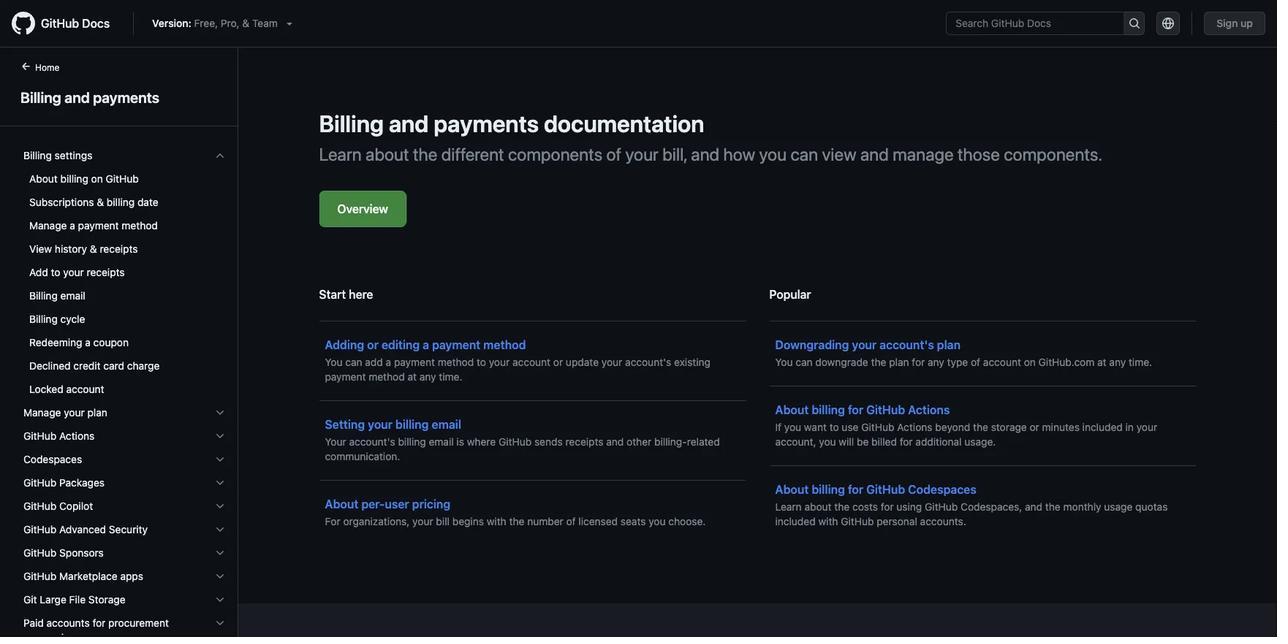 Task type: vqa. For each thing, say whether or not it's contained in the screenshot.
may
no



Task type: locate. For each thing, give the bounding box(es) containing it.
payment down subscriptions & billing date
[[78, 220, 119, 232]]

the inside about per-user pricing for organizations, your bill begins with the number of licensed seats you choose.
[[509, 516, 524, 528]]

about for about billing for github actions
[[775, 403, 809, 417]]

about for about per-user pricing
[[325, 497, 358, 511]]

1 horizontal spatial to
[[477, 356, 486, 368]]

actions down manage your plan
[[59, 430, 95, 442]]

0 horizontal spatial about
[[366, 144, 409, 164]]

for up use
[[848, 403, 864, 417]]

time.
[[1129, 356, 1152, 368], [439, 371, 462, 383]]

payment down the editing
[[394, 356, 435, 368]]

learn up overview link
[[319, 144, 362, 164]]

about up overview link
[[366, 144, 409, 164]]

1 vertical spatial about
[[805, 501, 832, 513]]

the inside the about billing for github actions if you want to use github actions beyond the storage or minutes included in your account, you will be billed for additional usage.
[[973, 421, 988, 434]]

1 with from the left
[[487, 516, 506, 528]]

manage up view
[[29, 220, 67, 232]]

you right how
[[759, 144, 787, 164]]

you right if
[[784, 421, 801, 434]]

1 vertical spatial on
[[1024, 356, 1036, 368]]

view history & receipts link
[[18, 238, 232, 261]]

plan up type
[[937, 338, 961, 352]]

0 horizontal spatial included
[[775, 516, 816, 528]]

manage inside dropdown button
[[23, 407, 61, 419]]

billing down about billing on github link
[[107, 196, 135, 208]]

0 horizontal spatial of
[[566, 516, 576, 528]]

billing down the will
[[812, 483, 845, 497]]

email up cycle
[[60, 290, 85, 302]]

billing inside 'link'
[[29, 313, 58, 325]]

2 horizontal spatial or
[[1030, 421, 1039, 434]]

on
[[91, 173, 103, 185], [1024, 356, 1036, 368]]

0 horizontal spatial any
[[419, 371, 436, 383]]

sc 9kayk9 0 image inside github packages dropdown button
[[214, 477, 226, 489]]

0 vertical spatial plan
[[937, 338, 961, 352]]

monthly
[[1063, 501, 1101, 513]]

be
[[857, 436, 869, 448]]

manage a payment method link
[[18, 214, 232, 238]]

payments inside billing and payments documentation learn about the different components of your bill, and how you can view and manage those components.
[[434, 110, 539, 137]]

manage
[[893, 144, 954, 164]]

or up the add
[[367, 338, 379, 352]]

sc 9kayk9 0 image inside paid accounts for procurement companies dropdown button
[[214, 618, 226, 629]]

codespaces up accounts.
[[908, 483, 977, 497]]

2 with from the left
[[818, 516, 838, 528]]

you
[[325, 356, 343, 368], [775, 356, 793, 368]]

sc 9kayk9 0 image inside "github marketplace apps" dropdown button
[[214, 571, 226, 583]]

sign
[[1217, 17, 1238, 29]]

can left view
[[791, 144, 818, 164]]

1 vertical spatial at
[[408, 371, 417, 383]]

billing for billing cycle
[[29, 313, 58, 325]]

add to your receipts link
[[18, 261, 232, 284]]

4 sc 9kayk9 0 image from the top
[[214, 594, 226, 606]]

the up "usage."
[[973, 421, 988, 434]]

2 horizontal spatial any
[[1109, 356, 1126, 368]]

1 horizontal spatial plan
[[889, 356, 909, 368]]

payments up different
[[434, 110, 539, 137]]

0 horizontal spatial at
[[408, 371, 417, 383]]

1 vertical spatial plan
[[889, 356, 909, 368]]

for up personal
[[881, 501, 894, 513]]

email
[[60, 290, 85, 302], [432, 418, 461, 432], [429, 436, 454, 448]]

0 vertical spatial time.
[[1129, 356, 1152, 368]]

credit
[[73, 360, 101, 372]]

1 vertical spatial account's
[[625, 356, 671, 368]]

any left type
[[928, 356, 944, 368]]

1 horizontal spatial account
[[512, 356, 551, 368]]

2 sc 9kayk9 0 image from the top
[[214, 431, 226, 442]]

you down downgrading
[[775, 356, 793, 368]]

of right type
[[971, 356, 980, 368]]

triangle down image
[[284, 18, 295, 29]]

2 billing settings element from the top
[[12, 167, 238, 401]]

about
[[366, 144, 409, 164], [805, 501, 832, 513]]

5 sc 9kayk9 0 image from the top
[[214, 618, 226, 629]]

at right github.com
[[1097, 356, 1107, 368]]

sc 9kayk9 0 image inside manage your plan dropdown button
[[214, 407, 226, 419]]

seats
[[621, 516, 646, 528]]

popular
[[769, 288, 811, 302]]

can inside downgrading your account's plan you can downgrade the plan for any type of account on github.com at any time.
[[796, 356, 813, 368]]

& up the manage a payment method
[[97, 196, 104, 208]]

codespaces button
[[18, 448, 232, 472]]

of inside about per-user pricing for organizations, your bill begins with the number of licensed seats you choose.
[[566, 516, 576, 528]]

version: free, pro, & team
[[152, 17, 278, 29]]

advanced
[[59, 524, 106, 536]]

0 horizontal spatial learn
[[319, 144, 362, 164]]

plan inside dropdown button
[[87, 407, 107, 419]]

billing left is at the bottom of page
[[398, 436, 426, 448]]

with
[[487, 516, 506, 528], [818, 516, 838, 528]]

for down storage
[[92, 617, 106, 629]]

sc 9kayk9 0 image inside github sponsors 'dropdown button'
[[214, 548, 226, 559]]

billing inside billing and payments documentation learn about the different components of your bill, and how you can view and manage those components.
[[319, 110, 384, 137]]

update
[[566, 356, 599, 368]]

existing
[[674, 356, 711, 368]]

billing settings element
[[12, 144, 238, 401], [12, 167, 238, 401]]

on inside about billing on github link
[[91, 173, 103, 185]]

or right storage
[[1030, 421, 1039, 434]]

0 vertical spatial at
[[1097, 356, 1107, 368]]

codespaces inside dropdown button
[[23, 454, 82, 466]]

6 sc 9kayk9 0 image from the top
[[214, 571, 226, 583]]

billing cycle link
[[18, 308, 232, 331]]

1 you from the left
[[325, 356, 343, 368]]

minutes
[[1042, 421, 1080, 434]]

and
[[65, 88, 90, 106], [389, 110, 429, 137], [691, 144, 720, 164], [860, 144, 889, 164], [606, 436, 624, 448], [1025, 501, 1043, 513]]

your inside billing and payments documentation learn about the different components of your bill, and how you can view and manage those components.
[[625, 144, 659, 164]]

on left github.com
[[1024, 356, 1036, 368]]

with right begins
[[487, 516, 506, 528]]

or inside the about billing for github actions if you want to use github actions beyond the storage or minutes included in your account, you will be billed for additional usage.
[[1030, 421, 1039, 434]]

0 vertical spatial included
[[1082, 421, 1123, 434]]

manage for manage your plan
[[23, 407, 61, 419]]

github.com
[[1039, 356, 1095, 368]]

& right history
[[90, 243, 97, 255]]

2 vertical spatial account's
[[349, 436, 395, 448]]

2 horizontal spatial account
[[983, 356, 1021, 368]]

0 horizontal spatial account's
[[349, 436, 395, 448]]

0 horizontal spatial time.
[[439, 371, 462, 383]]

1 horizontal spatial on
[[1024, 356, 1036, 368]]

here
[[349, 288, 373, 302]]

subscriptions & billing date
[[29, 196, 158, 208]]

your
[[325, 436, 346, 448]]

1 vertical spatial &
[[97, 196, 104, 208]]

1 horizontal spatial of
[[606, 144, 622, 164]]

sc 9kayk9 0 image inside billing settings dropdown button
[[214, 150, 226, 162]]

1 billing settings element from the top
[[12, 144, 238, 401]]

0 vertical spatial codespaces
[[23, 454, 82, 466]]

billing up communication.
[[395, 418, 429, 432]]

sc 9kayk9 0 image
[[214, 150, 226, 162], [214, 454, 226, 466], [214, 548, 226, 559], [214, 594, 226, 606], [214, 618, 226, 629]]

bill,
[[662, 144, 687, 164]]

type
[[947, 356, 968, 368]]

codespaces,
[[961, 501, 1022, 513]]

account down credit
[[66, 383, 104, 395]]

2 horizontal spatial plan
[[937, 338, 961, 352]]

sc 9kayk9 0 image for github sponsors
[[214, 548, 226, 559]]

billed
[[871, 436, 897, 448]]

downgrade
[[815, 356, 868, 368]]

github actions
[[23, 430, 95, 442]]

the left number
[[509, 516, 524, 528]]

3 sc 9kayk9 0 image from the top
[[214, 548, 226, 559]]

sc 9kayk9 0 image for paid accounts for procurement companies
[[214, 618, 226, 629]]

learn down the "account,"
[[775, 501, 802, 513]]

receipts right sends
[[565, 436, 603, 448]]

you left the will
[[819, 436, 836, 448]]

2 vertical spatial plan
[[87, 407, 107, 419]]

1 horizontal spatial payments
[[434, 110, 539, 137]]

any
[[928, 356, 944, 368], [1109, 356, 1126, 368], [419, 371, 436, 383]]

2 horizontal spatial of
[[971, 356, 980, 368]]

account left update
[[512, 356, 551, 368]]

0 vertical spatial payments
[[93, 88, 159, 106]]

billing and payments documentation learn about the different components of your bill, and how you can view and manage those components.
[[319, 110, 1102, 164]]

billing
[[60, 173, 88, 185], [107, 196, 135, 208], [812, 403, 845, 417], [395, 418, 429, 432], [398, 436, 426, 448], [812, 483, 845, 497]]

github copilot
[[23, 500, 93, 512]]

on up subscriptions & billing date
[[91, 173, 103, 185]]

about inside about per-user pricing for organizations, your bill begins with the number of licensed seats you choose.
[[325, 497, 358, 511]]

1 horizontal spatial included
[[1082, 421, 1123, 434]]

1 horizontal spatial account's
[[625, 356, 671, 368]]

any right github.com
[[1109, 356, 1126, 368]]

1 vertical spatial learn
[[775, 501, 802, 513]]

of for downgrading your account's plan
[[971, 356, 980, 368]]

manage down the locked
[[23, 407, 61, 419]]

1 vertical spatial to
[[477, 356, 486, 368]]

receipts down the manage a payment method link
[[100, 243, 138, 255]]

want
[[804, 421, 827, 434]]

github copilot button
[[18, 495, 232, 518]]

for left type
[[912, 356, 925, 368]]

the inside downgrading your account's plan you can downgrade the plan for any type of account on github.com at any time.
[[871, 356, 886, 368]]

0 horizontal spatial on
[[91, 173, 103, 185]]

billing inside dropdown button
[[23, 149, 52, 162]]

at inside the adding or editing a payment method you can add a payment method to your account or update your account's existing payment method at any time.
[[408, 371, 417, 383]]

the right downgrade
[[871, 356, 886, 368]]

email left is at the bottom of page
[[429, 436, 454, 448]]

1 vertical spatial of
[[971, 356, 980, 368]]

of for about per-user pricing
[[566, 516, 576, 528]]

2 vertical spatial of
[[566, 516, 576, 528]]

account right type
[[983, 356, 1021, 368]]

sc 9kayk9 0 image inside github copilot dropdown button
[[214, 501, 226, 512]]

your inside about per-user pricing for organizations, your bill begins with the number of licensed seats you choose.
[[412, 516, 433, 528]]

manage your plan button
[[18, 401, 232, 425]]

0 vertical spatial manage
[[29, 220, 67, 232]]

or left update
[[553, 356, 563, 368]]

email up is at the bottom of page
[[432, 418, 461, 432]]

time. up in
[[1129, 356, 1152, 368]]

sc 9kayk9 0 image
[[214, 407, 226, 419], [214, 431, 226, 442], [214, 477, 226, 489], [214, 501, 226, 512], [214, 524, 226, 536], [214, 571, 226, 583]]

storage
[[88, 594, 125, 606]]

sign up
[[1217, 17, 1253, 29]]

receipts inside the setting your billing email your account's billing email is where github sends receipts and other billing-related communication.
[[565, 436, 603, 448]]

0 vertical spatial learn
[[319, 144, 362, 164]]

about down 'billing settings'
[[29, 173, 58, 185]]

4 sc 9kayk9 0 image from the top
[[214, 501, 226, 512]]

tooltip
[[1230, 591, 1260, 620]]

billing for billing and payments
[[20, 88, 61, 106]]

accounts.
[[920, 516, 966, 528]]

1 horizontal spatial codespaces
[[908, 483, 977, 497]]

0 horizontal spatial plan
[[87, 407, 107, 419]]

github packages button
[[18, 472, 232, 495]]

2 vertical spatial to
[[830, 421, 839, 434]]

1 vertical spatial payments
[[434, 110, 539, 137]]

about up if
[[775, 403, 809, 417]]

you
[[759, 144, 787, 164], [784, 421, 801, 434], [819, 436, 836, 448], [649, 516, 666, 528]]

0 vertical spatial account's
[[880, 338, 934, 352]]

can down downgrading
[[796, 356, 813, 368]]

at inside downgrading your account's plan you can downgrade the plan for any type of account on github.com at any time.
[[1097, 356, 1107, 368]]

at down the editing
[[408, 371, 417, 383]]

quotas
[[1135, 501, 1168, 513]]

your inside the setting your billing email your account's billing email is where github sends receipts and other billing-related communication.
[[368, 418, 393, 432]]

declined credit card charge link
[[18, 355, 232, 378]]

1 vertical spatial codespaces
[[908, 483, 977, 497]]

add
[[365, 356, 383, 368]]

billing-
[[654, 436, 687, 448]]

github docs link
[[12, 12, 121, 35]]

0 horizontal spatial payments
[[93, 88, 159, 106]]

learn inside about billing for github codespaces learn about the costs for using github codespaces, and the monthly usage quotas included with github personal accounts.
[[775, 501, 802, 513]]

1 vertical spatial or
[[553, 356, 563, 368]]

about up for
[[325, 497, 358, 511]]

can down adding
[[345, 356, 362, 368]]

billing up the want
[[812, 403, 845, 417]]

1 horizontal spatial at
[[1097, 356, 1107, 368]]

1 vertical spatial included
[[775, 516, 816, 528]]

github inside 'dropdown button'
[[23, 547, 56, 559]]

payment inside billing settings element
[[78, 220, 119, 232]]

about down the "account,"
[[775, 483, 809, 497]]

account inside downgrading your account's plan you can downgrade the plan for any type of account on github.com at any time.
[[983, 356, 1021, 368]]

payments up billing settings dropdown button
[[93, 88, 159, 106]]

pricing
[[412, 497, 450, 511]]

None search field
[[946, 12, 1145, 35]]

2 you from the left
[[775, 356, 793, 368]]

1 horizontal spatial or
[[553, 356, 563, 368]]

plan down 'locked account' link
[[87, 407, 107, 419]]

and inside about billing for github codespaces learn about the costs for using github codespaces, and the monthly usage quotas included with github personal accounts.
[[1025, 501, 1043, 513]]

1 vertical spatial manage
[[23, 407, 61, 419]]

0 horizontal spatial you
[[325, 356, 343, 368]]

1 horizontal spatial with
[[818, 516, 838, 528]]

begins
[[452, 516, 484, 528]]

using
[[897, 501, 922, 513]]

sc 9kayk9 0 image for github packages
[[214, 477, 226, 489]]

time. up is at the bottom of page
[[439, 371, 462, 383]]

the left different
[[413, 144, 437, 164]]

receipts
[[100, 243, 138, 255], [87, 266, 125, 279], [565, 436, 603, 448]]

1 horizontal spatial about
[[805, 501, 832, 513]]

included inside the about billing for github actions if you want to use github actions beyond the storage or minutes included in your account, you will be billed for additional usage.
[[1082, 421, 1123, 434]]

usage.
[[964, 436, 996, 448]]

the inside billing and payments documentation learn about the different components of your bill, and how you can view and manage those components.
[[413, 144, 437, 164]]

locked account
[[29, 383, 104, 395]]

of down documentation
[[606, 144, 622, 164]]

sc 9kayk9 0 image for github copilot
[[214, 501, 226, 512]]

of right number
[[566, 516, 576, 528]]

2 sc 9kayk9 0 image from the top
[[214, 454, 226, 466]]

0 vertical spatial email
[[60, 290, 85, 302]]

start
[[319, 288, 346, 302]]

card
[[103, 360, 124, 372]]

payments for billing and payments
[[93, 88, 159, 106]]

& right pro,
[[242, 17, 249, 29]]

0 horizontal spatial with
[[487, 516, 506, 528]]

0 horizontal spatial codespaces
[[23, 454, 82, 466]]

will
[[839, 436, 854, 448]]

1 sc 9kayk9 0 image from the top
[[214, 150, 226, 162]]

1 vertical spatial receipts
[[87, 266, 125, 279]]

0 horizontal spatial to
[[51, 266, 60, 279]]

2 vertical spatial receipts
[[565, 436, 603, 448]]

of inside downgrading your account's plan you can downgrade the plan for any type of account on github.com at any time.
[[971, 356, 980, 368]]

sc 9kayk9 0 image inside github actions dropdown button
[[214, 431, 226, 442]]

licensed
[[579, 516, 618, 528]]

1 vertical spatial time.
[[439, 371, 462, 383]]

billing email link
[[18, 284, 232, 308]]

sc 9kayk9 0 image inside git large file storage dropdown button
[[214, 594, 226, 606]]

5 sc 9kayk9 0 image from the top
[[214, 524, 226, 536]]

with left personal
[[818, 516, 838, 528]]

codespaces
[[23, 454, 82, 466], [908, 483, 977, 497]]

1 sc 9kayk9 0 image from the top
[[214, 407, 226, 419]]

3 sc 9kayk9 0 image from the top
[[214, 477, 226, 489]]

scroll to top image
[[1239, 599, 1251, 611]]

1 horizontal spatial any
[[928, 356, 944, 368]]

codespaces inside about billing for github codespaces learn about the costs for using github codespaces, and the monthly usage quotas included with github personal accounts.
[[908, 483, 977, 497]]

view history & receipts
[[29, 243, 138, 255]]

for inside downgrading your account's plan you can downgrade the plan for any type of account on github.com at any time.
[[912, 356, 925, 368]]

0 vertical spatial receipts
[[100, 243, 138, 255]]

2 vertical spatial or
[[1030, 421, 1039, 434]]

or for about
[[1030, 421, 1039, 434]]

sc 9kayk9 0 image for github marketplace apps
[[214, 571, 226, 583]]

billing for billing settings
[[23, 149, 52, 162]]

for inside paid accounts for procurement companies
[[92, 617, 106, 629]]

you down adding
[[325, 356, 343, 368]]

1 horizontal spatial learn
[[775, 501, 802, 513]]

0 vertical spatial on
[[91, 173, 103, 185]]

on inside downgrading your account's plan you can downgrade the plan for any type of account on github.com at any time.
[[1024, 356, 1036, 368]]

2 horizontal spatial to
[[830, 421, 839, 434]]

about left costs
[[805, 501, 832, 513]]

included
[[1082, 421, 1123, 434], [775, 516, 816, 528]]

select language: current language is english image
[[1163, 18, 1174, 29]]

paid
[[23, 617, 44, 629]]

codespaces down github actions at the bottom left of the page
[[23, 454, 82, 466]]

plan right downgrade
[[889, 356, 909, 368]]

2 horizontal spatial account's
[[880, 338, 934, 352]]

sc 9kayk9 0 image inside codespaces dropdown button
[[214, 454, 226, 466]]

0 vertical spatial to
[[51, 266, 60, 279]]

for
[[912, 356, 925, 368], [848, 403, 864, 417], [900, 436, 913, 448], [848, 483, 864, 497], [881, 501, 894, 513], [92, 617, 106, 629]]

about for about billing for github codespaces
[[775, 483, 809, 497]]

you right seats
[[649, 516, 666, 528]]

billing and payments element
[[0, 59, 238, 637]]

sc 9kayk9 0 image inside github advanced security dropdown button
[[214, 524, 226, 536]]

0 vertical spatial about
[[366, 144, 409, 164]]

charge
[[127, 360, 160, 372]]

choose.
[[668, 516, 706, 528]]

receipts down view history & receipts link
[[87, 266, 125, 279]]

your inside manage your plan dropdown button
[[64, 407, 85, 419]]

about inside about billing for github codespaces learn about the costs for using github codespaces, and the monthly usage quotas included with github personal accounts.
[[775, 483, 809, 497]]

setting your billing email your account's billing email is where github sends receipts and other billing-related communication.
[[325, 418, 720, 463]]

0 horizontal spatial account
[[66, 383, 104, 395]]

declined
[[29, 360, 71, 372]]

0 horizontal spatial or
[[367, 338, 379, 352]]

about inside the about billing for github actions if you want to use github actions beyond the storage or minutes included in your account, you will be billed for additional usage.
[[775, 403, 809, 417]]

billing down settings
[[60, 173, 88, 185]]

sc 9kayk9 0 image for github actions
[[214, 431, 226, 442]]

any down the editing
[[419, 371, 436, 383]]

can inside the adding or editing a payment method you can add a payment method to your account or update your account's existing payment method at any time.
[[345, 356, 362, 368]]

the left costs
[[834, 501, 850, 513]]

1 horizontal spatial time.
[[1129, 356, 1152, 368]]

home link
[[15, 61, 83, 75]]

receipts for add to your receipts
[[87, 266, 125, 279]]

1 horizontal spatial you
[[775, 356, 793, 368]]

0 vertical spatial of
[[606, 144, 622, 164]]



Task type: describe. For each thing, give the bounding box(es) containing it.
Search GitHub Docs search field
[[947, 12, 1124, 34]]

those
[[958, 144, 1000, 164]]

1 vertical spatial email
[[432, 418, 461, 432]]

locked account link
[[18, 378, 232, 401]]

billing and payments
[[20, 88, 159, 106]]

0 vertical spatial or
[[367, 338, 379, 352]]

billing and payments link
[[18, 86, 220, 108]]

method inside billing settings element
[[122, 220, 158, 232]]

github sponsors button
[[18, 542, 232, 565]]

github advanced security
[[23, 524, 148, 536]]

payments for billing and payments documentation learn about the different components of your bill, and how you can view and manage those components.
[[434, 110, 539, 137]]

view
[[29, 243, 52, 255]]

to inside billing settings element
[[51, 266, 60, 279]]

you inside billing and payments documentation learn about the different components of your bill, and how you can view and manage those components.
[[759, 144, 787, 164]]

adding
[[325, 338, 364, 352]]

actions inside dropdown button
[[59, 430, 95, 442]]

beyond
[[935, 421, 970, 434]]

account inside 'locked account' link
[[66, 383, 104, 395]]

redeeming
[[29, 337, 82, 349]]

billing settings
[[23, 149, 92, 162]]

receipts for view history & receipts
[[100, 243, 138, 255]]

account inside the adding or editing a payment method you can add a payment method to your account or update your account's existing payment method at any time.
[[512, 356, 551, 368]]

2 vertical spatial email
[[429, 436, 454, 448]]

included inside about billing for github codespaces learn about the costs for using github codespaces, and the monthly usage quotas included with github personal accounts.
[[775, 516, 816, 528]]

security
[[109, 524, 148, 536]]

date
[[137, 196, 158, 208]]

to inside the about billing for github actions if you want to use github actions beyond the storage or minutes included in your account, you will be billed for additional usage.
[[830, 421, 839, 434]]

any inside the adding or editing a payment method you can add a payment method to your account or update your account's existing payment method at any time.
[[419, 371, 436, 383]]

github marketplace apps button
[[18, 565, 232, 588]]

git large file storage button
[[18, 588, 232, 612]]

manage for manage a payment method
[[29, 220, 67, 232]]

for up costs
[[848, 483, 864, 497]]

of inside billing and payments documentation learn about the different components of your bill, and how you can view and manage those components.
[[606, 144, 622, 164]]

or for adding
[[553, 356, 563, 368]]

git large file storage
[[23, 594, 125, 606]]

you inside downgrading your account's plan you can downgrade the plan for any type of account on github.com at any time.
[[775, 356, 793, 368]]

related
[[687, 436, 720, 448]]

your inside the about billing for github actions if you want to use github actions beyond the storage or minutes included in your account, you will be billed for additional usage.
[[1137, 421, 1157, 434]]

organizations,
[[343, 516, 410, 528]]

sends
[[534, 436, 563, 448]]

time. inside downgrading your account's plan you can downgrade the plan for any type of account on github.com at any time.
[[1129, 356, 1152, 368]]

other
[[627, 436, 652, 448]]

billing for billing and payments documentation learn about the different components of your bill, and how you can view and manage those components.
[[319, 110, 384, 137]]

use
[[842, 421, 859, 434]]

with inside about per-user pricing for organizations, your bill begins with the number of licensed seats you choose.
[[487, 516, 506, 528]]

components
[[508, 144, 603, 164]]

github advanced security button
[[18, 518, 232, 542]]

how
[[723, 144, 755, 164]]

you inside the adding or editing a payment method you can add a payment method to your account or update your account's existing payment method at any time.
[[325, 356, 343, 368]]

about billing on github link
[[18, 167, 232, 191]]

can inside billing and payments documentation learn about the different components of your bill, and how you can view and manage those components.
[[791, 144, 818, 164]]

for
[[325, 516, 340, 528]]

is
[[456, 436, 464, 448]]

sponsors
[[59, 547, 104, 559]]

account's inside the adding or editing a payment method you can add a payment method to your account or update your account's existing payment method at any time.
[[625, 356, 671, 368]]

usage
[[1104, 501, 1133, 513]]

about inside about billing for github codespaces learn about the costs for using github codespaces, and the monthly usage quotas included with github personal accounts.
[[805, 501, 832, 513]]

account's inside downgrading your account's plan you can downgrade the plan for any type of account on github.com at any time.
[[880, 338, 934, 352]]

accounts
[[46, 617, 90, 629]]

about billing on github
[[29, 173, 139, 185]]

per-
[[361, 497, 385, 511]]

search image
[[1129, 18, 1140, 29]]

github inside the setting your billing email your account's billing email is where github sends receipts and other billing-related communication.
[[499, 436, 532, 448]]

a left coupon
[[85, 337, 91, 349]]

declined credit card charge
[[29, 360, 160, 372]]

different
[[441, 144, 504, 164]]

about inside billing and payments documentation learn about the different components of your bill, and how you can view and manage those components.
[[366, 144, 409, 164]]

start here
[[319, 288, 373, 302]]

sc 9kayk9 0 image for git large file storage
[[214, 594, 226, 606]]

2 vertical spatial &
[[90, 243, 97, 255]]

large
[[40, 594, 66, 606]]

about billing for github actions if you want to use github actions beyond the storage or minutes included in your account, you will be billed for additional usage.
[[775, 403, 1157, 448]]

bill
[[436, 516, 450, 528]]

you inside about per-user pricing for organizations, your bill begins with the number of licensed seats you choose.
[[649, 516, 666, 528]]

actions up additional
[[897, 421, 933, 434]]

payment down adding
[[325, 371, 366, 383]]

manage a payment method
[[29, 220, 158, 232]]

billing inside about billing for github codespaces learn about the costs for using github codespaces, and the monthly usage quotas included with github personal accounts.
[[812, 483, 845, 497]]

setting
[[325, 418, 365, 432]]

the left monthly
[[1045, 501, 1061, 513]]

coupon
[[93, 337, 129, 349]]

and inside the setting your billing email your account's billing email is where github sends receipts and other billing-related communication.
[[606, 436, 624, 448]]

marketplace
[[59, 571, 117, 583]]

billing settings element containing about billing on github
[[12, 167, 238, 401]]

a up history
[[70, 220, 75, 232]]

github actions button
[[18, 425, 232, 448]]

billing for billing email
[[29, 290, 58, 302]]

github marketplace apps
[[23, 571, 143, 583]]

redeeming a coupon
[[29, 337, 129, 349]]

about inside billing settings element
[[29, 173, 58, 185]]

0 vertical spatial &
[[242, 17, 249, 29]]

time. inside the adding or editing a payment method you can add a payment method to your account or update your account's existing payment method at any time.
[[439, 371, 462, 383]]

adding or editing a payment method you can add a payment method to your account or update your account's existing payment method at any time.
[[325, 338, 711, 383]]

account's inside the setting your billing email your account's billing email is where github sends receipts and other billing-related communication.
[[349, 436, 395, 448]]

sc 9kayk9 0 image for codespaces
[[214, 454, 226, 466]]

your inside add to your receipts link
[[63, 266, 84, 279]]

& inside "link"
[[97, 196, 104, 208]]

cycle
[[60, 313, 85, 325]]

github inside billing settings element
[[106, 173, 139, 185]]

billing settings button
[[18, 144, 232, 167]]

actions up the beyond
[[908, 403, 950, 417]]

billing cycle
[[29, 313, 85, 325]]

github docs
[[41, 16, 110, 30]]

for right the billed
[[900, 436, 913, 448]]

sc 9kayk9 0 image for manage your plan
[[214, 407, 226, 419]]

pro,
[[221, 17, 240, 29]]

your inside downgrading your account's plan you can downgrade the plan for any type of account on github.com at any time.
[[852, 338, 877, 352]]

procurement
[[108, 617, 169, 629]]

a right the add
[[386, 356, 391, 368]]

billing inside the about billing for github actions if you want to use github actions beyond the storage or minutes included in your account, you will be billed for additional usage.
[[812, 403, 845, 417]]

team
[[252, 17, 278, 29]]

a right the editing
[[423, 338, 429, 352]]

version:
[[152, 17, 191, 29]]

account,
[[775, 436, 816, 448]]

documentation
[[544, 110, 704, 137]]

docs
[[82, 16, 110, 30]]

sc 9kayk9 0 image for billing settings
[[214, 150, 226, 162]]

sc 9kayk9 0 image for github advanced security
[[214, 524, 226, 536]]

file
[[69, 594, 86, 606]]

settings
[[55, 149, 92, 162]]

subscriptions
[[29, 196, 94, 208]]

about per-user pricing for organizations, your bill begins with the number of licensed seats you choose.
[[325, 497, 706, 528]]

components.
[[1004, 144, 1102, 164]]

paid accounts for procurement companies
[[23, 617, 169, 637]]

payment right the editing
[[432, 338, 480, 352]]

home
[[35, 62, 59, 72]]

billing settings element containing billing settings
[[12, 144, 238, 401]]

billing email
[[29, 290, 85, 302]]

storage
[[991, 421, 1027, 434]]

number
[[527, 516, 563, 528]]

add
[[29, 266, 48, 279]]

to inside the adding or editing a payment method you can add a payment method to your account or update your account's existing payment method at any time.
[[477, 356, 486, 368]]

email inside billing settings element
[[60, 290, 85, 302]]

with inside about billing for github codespaces learn about the costs for using github codespaces, and the monthly usage quotas included with github personal accounts.
[[818, 516, 838, 528]]

free,
[[194, 17, 218, 29]]

github packages
[[23, 477, 105, 489]]

costs
[[852, 501, 878, 513]]

git
[[23, 594, 37, 606]]

billing inside "link"
[[107, 196, 135, 208]]

overview
[[337, 202, 388, 216]]

learn inside billing and payments documentation learn about the different components of your bill, and how you can view and manage those components.
[[319, 144, 362, 164]]

communication.
[[325, 451, 400, 463]]

about billing for github codespaces learn about the costs for using github codespaces, and the monthly usage quotas included with github personal accounts.
[[775, 483, 1168, 528]]

downgrading your account's plan you can downgrade the plan for any type of account on github.com at any time.
[[775, 338, 1152, 368]]

redeeming a coupon link
[[18, 331, 232, 355]]

where
[[467, 436, 496, 448]]



